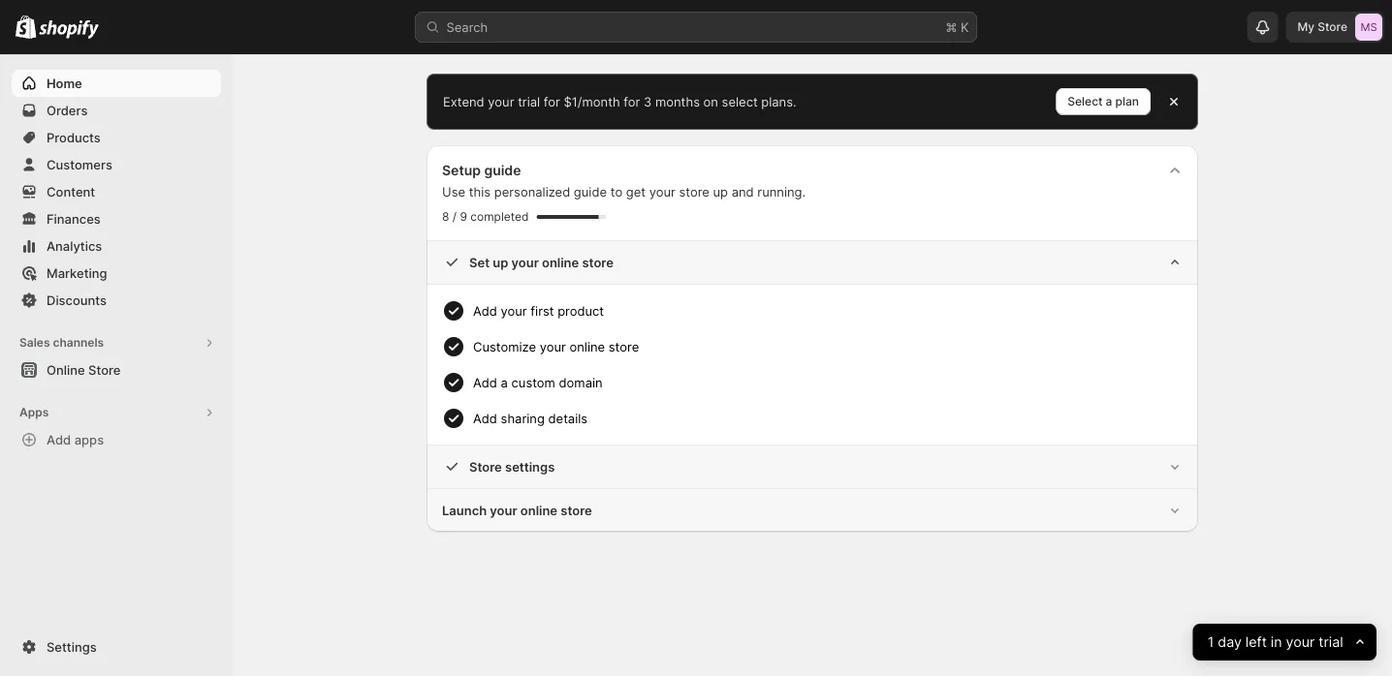 Task type: describe. For each thing, give the bounding box(es) containing it.
discounts
[[47, 293, 107, 308]]

add a custom domain button
[[473, 366, 1183, 400]]

search
[[446, 19, 488, 34]]

1 day left in your trial
[[1208, 634, 1344, 651]]

apps
[[74, 432, 104, 447]]

sharing
[[501, 411, 545, 426]]

add sharing details button
[[473, 401, 1183, 436]]

home
[[47, 76, 82, 91]]

online for customize your online store
[[570, 339, 605, 354]]

1
[[1208, 634, 1214, 651]]

finances
[[47, 211, 101, 226]]

use this personalized guide to get your store up and running.
[[442, 184, 806, 199]]

online store button
[[0, 357, 233, 384]]

use
[[442, 184, 465, 199]]

content
[[47, 184, 95, 199]]

1 for from the left
[[544, 94, 560, 109]]

personalized
[[494, 184, 570, 199]]

my store image
[[1355, 14, 1383, 41]]

store inside dropdown button
[[469, 460, 502, 475]]

products
[[47, 130, 101, 145]]

sales channels button
[[12, 330, 221, 357]]

customize your online store button
[[473, 330, 1183, 365]]

marketing
[[47, 266, 107, 281]]

get
[[626, 184, 646, 199]]

finances link
[[12, 206, 221, 233]]

home link
[[12, 70, 221, 97]]

orders link
[[12, 97, 221, 124]]

add apps button
[[12, 427, 221, 454]]

online for launch your online store
[[520, 503, 558, 518]]

set up your online store button
[[427, 241, 1198, 285]]

content link
[[12, 178, 221, 206]]

customize your online store
[[473, 339, 639, 354]]

your inside add your first product "dropdown button"
[[501, 303, 527, 318]]

sales
[[19, 336, 50, 350]]

orders
[[47, 103, 88, 118]]

a for custom
[[501, 375, 508, 390]]

add for add your first product
[[473, 303, 497, 318]]

day
[[1218, 634, 1242, 651]]

marketing link
[[12, 260, 221, 287]]

select a plan link
[[1056, 88, 1151, 115]]

3
[[644, 94, 652, 109]]

⌘ k
[[946, 19, 969, 34]]

add for add apps
[[47, 432, 71, 447]]

your right get on the left
[[649, 184, 676, 199]]

launch your online store
[[442, 503, 592, 518]]

set up your online store
[[469, 255, 614, 270]]

k
[[961, 19, 969, 34]]

add for add sharing details
[[473, 411, 497, 426]]

first
[[531, 303, 554, 318]]

this
[[469, 184, 491, 199]]

my
[[1298, 20, 1315, 34]]

your inside launch your online store dropdown button
[[490, 503, 517, 518]]

launch
[[442, 503, 487, 518]]

9
[[460, 210, 467, 224]]

8 / 9 completed
[[442, 210, 529, 224]]

months
[[655, 94, 700, 109]]

my store
[[1298, 20, 1348, 34]]

settings link
[[12, 634, 221, 661]]

shopify image
[[39, 20, 99, 39]]

apps
[[19, 406, 49, 420]]

product
[[558, 303, 604, 318]]

custom
[[511, 375, 555, 390]]

setup
[[442, 162, 481, 179]]

set
[[469, 255, 490, 270]]



Task type: vqa. For each thing, say whether or not it's contained in the screenshot.
sharing
yes



Task type: locate. For each thing, give the bounding box(es) containing it.
analytics link
[[12, 233, 221, 260]]

online
[[542, 255, 579, 270], [570, 339, 605, 354], [520, 503, 558, 518]]

channels
[[53, 336, 104, 350]]

online
[[47, 363, 85, 378]]

products link
[[12, 124, 221, 151]]

settings
[[47, 640, 97, 655]]

online up first
[[542, 255, 579, 270]]

online up domain
[[570, 339, 605, 354]]

1 vertical spatial up
[[493, 255, 508, 270]]

2 vertical spatial online
[[520, 503, 558, 518]]

store
[[1318, 20, 1348, 34], [88, 363, 121, 378], [469, 460, 502, 475]]

running.
[[757, 184, 806, 199]]

add up 'customize'
[[473, 303, 497, 318]]

extend
[[443, 94, 484, 109]]

1 horizontal spatial trial
[[1319, 634, 1344, 651]]

add left sharing at bottom
[[473, 411, 497, 426]]

up
[[713, 184, 728, 199], [493, 255, 508, 270]]

store for online store
[[88, 363, 121, 378]]

on
[[703, 94, 718, 109]]

add sharing details
[[473, 411, 588, 426]]

select
[[722, 94, 758, 109]]

plan
[[1116, 95, 1139, 109]]

store for my store
[[1318, 20, 1348, 34]]

guide up the this
[[484, 162, 521, 179]]

1 horizontal spatial for
[[624, 94, 640, 109]]

1 horizontal spatial a
[[1106, 95, 1112, 109]]

store down sales channels button
[[88, 363, 121, 378]]

0 horizontal spatial store
[[88, 363, 121, 378]]

in
[[1271, 634, 1282, 651]]

add left apps
[[47, 432, 71, 447]]

store left settings
[[469, 460, 502, 475]]

add your first product
[[473, 303, 604, 318]]

discounts link
[[12, 287, 221, 314]]

up left and
[[713, 184, 728, 199]]

2 for from the left
[[624, 94, 640, 109]]

and
[[732, 184, 754, 199]]

your inside set up your online store dropdown button
[[511, 255, 539, 270]]

0 horizontal spatial guide
[[484, 162, 521, 179]]

0 horizontal spatial trial
[[518, 94, 540, 109]]

1 horizontal spatial up
[[713, 184, 728, 199]]

store right my
[[1318, 20, 1348, 34]]

details
[[548, 411, 588, 426]]

0 horizontal spatial up
[[493, 255, 508, 270]]

store inside dropdown button
[[609, 339, 639, 354]]

0 vertical spatial a
[[1106, 95, 1112, 109]]

0 vertical spatial up
[[713, 184, 728, 199]]

plans.
[[761, 94, 797, 109]]

online store link
[[12, 357, 221, 384]]

⌘
[[946, 19, 957, 34]]

customers link
[[12, 151, 221, 178]]

trial
[[518, 94, 540, 109], [1319, 634, 1344, 651]]

guide
[[484, 162, 521, 179], [574, 184, 607, 199]]

extend your trial for $1/month for 3 months on select plans.
[[443, 94, 797, 109]]

customers
[[47, 157, 112, 172]]

online down settings
[[520, 503, 558, 518]]

store
[[679, 184, 710, 199], [582, 255, 614, 270], [609, 339, 639, 354], [561, 503, 592, 518]]

apps button
[[12, 399, 221, 427]]

1 vertical spatial trial
[[1319, 634, 1344, 651]]

your right extend
[[488, 94, 514, 109]]

guide left to
[[574, 184, 607, 199]]

up inside dropdown button
[[493, 255, 508, 270]]

1 vertical spatial online
[[570, 339, 605, 354]]

your right launch
[[490, 503, 517, 518]]

for
[[544, 94, 560, 109], [624, 94, 640, 109]]

store settings button
[[427, 446, 1198, 489]]

to
[[611, 184, 623, 199]]

1 vertical spatial guide
[[574, 184, 607, 199]]

0 vertical spatial online
[[542, 255, 579, 270]]

your
[[488, 94, 514, 109], [649, 184, 676, 199], [511, 255, 539, 270], [501, 303, 527, 318], [540, 339, 566, 354], [490, 503, 517, 518], [1286, 634, 1315, 651]]

1 horizontal spatial guide
[[574, 184, 607, 199]]

select
[[1068, 95, 1103, 109]]

your inside 1 day left in your trial dropdown button
[[1286, 634, 1315, 651]]

1 horizontal spatial store
[[469, 460, 502, 475]]

your down first
[[540, 339, 566, 354]]

trial left the $1/month
[[518, 94, 540, 109]]

online inside dropdown button
[[570, 339, 605, 354]]

add apps
[[47, 432, 104, 447]]

trial inside dropdown button
[[1319, 634, 1344, 651]]

select a plan
[[1068, 95, 1139, 109]]

$1/month
[[564, 94, 620, 109]]

0 horizontal spatial a
[[501, 375, 508, 390]]

shopify image
[[16, 15, 36, 39]]

your left first
[[501, 303, 527, 318]]

add for add a custom domain
[[473, 375, 497, 390]]

add inside button
[[47, 432, 71, 447]]

online store
[[47, 363, 121, 378]]

2 vertical spatial store
[[469, 460, 502, 475]]

launch your online store button
[[427, 490, 1198, 532]]

setup guide
[[442, 162, 521, 179]]

add your first product button
[[473, 294, 1183, 329]]

a
[[1106, 95, 1112, 109], [501, 375, 508, 390]]

completed
[[470, 210, 529, 224]]

1 day left in your trial button
[[1193, 624, 1377, 661]]

domain
[[559, 375, 603, 390]]

for left the $1/month
[[544, 94, 560, 109]]

add
[[473, 303, 497, 318], [473, 375, 497, 390], [473, 411, 497, 426], [47, 432, 71, 447]]

0 vertical spatial trial
[[518, 94, 540, 109]]

customize
[[473, 339, 536, 354]]

a inside dropdown button
[[501, 375, 508, 390]]

store inside button
[[88, 363, 121, 378]]

for left '3'
[[624, 94, 640, 109]]

your right in
[[1286, 634, 1315, 651]]

add inside "dropdown button"
[[473, 303, 497, 318]]

add a custom domain
[[473, 375, 603, 390]]

add down 'customize'
[[473, 375, 497, 390]]

a for plan
[[1106, 95, 1112, 109]]

2 horizontal spatial store
[[1318, 20, 1348, 34]]

a left plan
[[1106, 95, 1112, 109]]

up right set
[[493, 255, 508, 270]]

left
[[1246, 634, 1267, 651]]

your inside customize your online store dropdown button
[[540, 339, 566, 354]]

sales channels
[[19, 336, 104, 350]]

1 vertical spatial a
[[501, 375, 508, 390]]

your right set
[[511, 255, 539, 270]]

/
[[453, 210, 457, 224]]

0 horizontal spatial for
[[544, 94, 560, 109]]

store settings
[[469, 460, 555, 475]]

analytics
[[47, 238, 102, 254]]

0 vertical spatial store
[[1318, 20, 1348, 34]]

8
[[442, 210, 449, 224]]

settings
[[505, 460, 555, 475]]

1 vertical spatial store
[[88, 363, 121, 378]]

0 vertical spatial guide
[[484, 162, 521, 179]]

a left custom
[[501, 375, 508, 390]]

trial right in
[[1319, 634, 1344, 651]]



